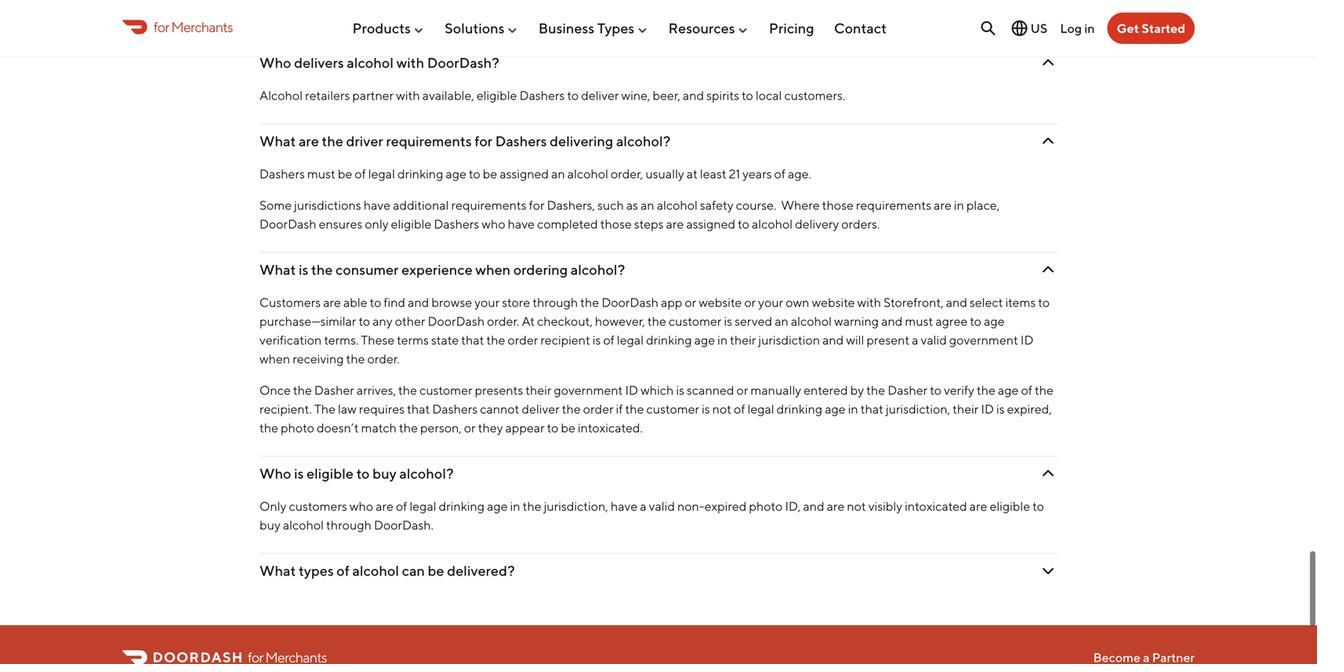 Task type: locate. For each thing, give the bounding box(es) containing it.
of up expired,
[[1021, 383, 1033, 398]]

dasher
[[314, 383, 354, 398], [888, 383, 928, 398]]

buy down match
[[373, 465, 397, 482]]

their inside customers are able to find and browse your store through the doordash app or website or your own website with storefront, and select items to purchase—similar to any other doordash order. at checkout, however, the customer is served an alcohol warning and must agree to age verification terms. these terms state that the order recipient is of legal drinking age in their jurisdiction and will present a valid government id when receiving the order.
[[730, 332, 756, 347]]

alcohol down "customers"
[[283, 518, 324, 532]]

that down by
[[861, 401, 884, 416]]

alcohol down delivering
[[568, 166, 609, 181]]

what left types
[[260, 562, 296, 579]]

types
[[299, 562, 334, 579]]

solutions link
[[445, 13, 519, 43]]

dashers up "some"
[[260, 166, 305, 181]]

buy down only
[[260, 518, 281, 532]]

to
[[567, 88, 579, 103], [742, 88, 754, 103], [469, 166, 481, 181], [738, 216, 750, 231], [370, 295, 381, 310], [1039, 295, 1050, 310], [359, 314, 370, 329], [970, 314, 982, 329], [930, 383, 942, 398], [547, 420, 559, 435], [356, 465, 370, 482], [1033, 499, 1045, 514]]

resources
[[669, 20, 735, 37]]

entered
[[804, 383, 848, 398]]

alcohol inside customers are able to find and browse your store through the doordash app or website or your own website with storefront, and select items to purchase—similar to any other doordash order. at checkout, however, the customer is served an alcohol warning and must agree to age verification terms. these terms state that the order recipient is of legal drinking age in their jurisdiction and will present a valid government id when receiving the order.
[[791, 314, 832, 329]]

not inside once the dasher arrives, the customer presents their government id which is scanned or manually entered by the dasher to verify the age of the recipient. the law requires that dashers cannot deliver the order if the customer is not of legal drinking age in that jurisdiction, their id is expired, the photo doesn't match the person, or they appear to be intoxicated.
[[713, 401, 732, 416]]

age inside only customers who are of legal drinking age in the jurisdiction, have a valid non-expired photo id, and are not visibly intoxicated are eligible to buy alcohol through doordash.
[[487, 499, 508, 514]]

1 dasher from the left
[[314, 383, 354, 398]]

2 chevron down image from the top
[[1039, 260, 1058, 279]]

must inside customers are able to find and browse your store through the doordash app or website or your own website with storefront, and select items to purchase—similar to any other doordash order. at checkout, however, the customer is served an alcohol warning and must agree to age verification terms. these terms state that the order recipient is of legal drinking age in their jurisdiction and will present a valid government id when receiving the order.
[[905, 314, 933, 329]]

2 chevron down image from the top
[[1039, 464, 1058, 483]]

those down such
[[601, 216, 632, 231]]

with inside customers are able to find and browse your store through the doordash app or website or your own website with storefront, and select items to purchase—similar to any other doordash order. at checkout, however, the customer is served an alcohol warning and must agree to age verification terms. these terms state that the order recipient is of legal drinking age in their jurisdiction and will present a valid government id when receiving the order.
[[858, 295, 882, 310]]

dasher right by
[[888, 383, 928, 398]]

0 horizontal spatial an
[[551, 166, 565, 181]]

or right app
[[685, 295, 697, 310]]

alcohol
[[260, 88, 303, 103]]

for up dashers must be of legal drinking age to be assigned an alcohol order, usually at least 21 years of age.
[[475, 132, 493, 149]]

products
[[353, 20, 411, 37]]

and left will
[[823, 332, 844, 347]]

present
[[867, 332, 910, 347]]

1 vertical spatial for
[[475, 132, 493, 149]]

alcohol? up order,
[[616, 132, 671, 149]]

0 vertical spatial valid
[[921, 332, 947, 347]]

those up delivery at the right of page
[[822, 198, 854, 212]]

dasher up the the
[[314, 383, 354, 398]]

that
[[461, 332, 484, 347], [407, 401, 430, 416], [861, 401, 884, 416]]

only
[[260, 499, 287, 514]]

0 horizontal spatial when
[[260, 351, 290, 366]]

1 horizontal spatial that
[[461, 332, 484, 347]]

for down dashers must be of legal drinking age to be assigned an alcohol order, usually at least 21 years of age.
[[529, 198, 545, 212]]

alcohol? down completed
[[571, 261, 625, 278]]

their right presents
[[526, 383, 552, 398]]

their down served
[[730, 332, 756, 347]]

2 vertical spatial alcohol?
[[399, 465, 454, 482]]

of inside only customers who are of legal drinking age in the jurisdiction, have a valid non-expired photo id, and are not visibly intoxicated are eligible to buy alcohol through doordash.
[[396, 499, 407, 514]]

delivery
[[795, 216, 839, 231]]

contact link
[[834, 13, 887, 43]]

legal inside once the dasher arrives, the customer presents their government id which is scanned or manually entered by the dasher to verify the age of the recipient. the law requires that dashers cannot deliver the order if the customer is not of legal drinking age in that jurisdiction, their id is expired, the photo doesn't match the person, or they appear to be intoxicated.
[[748, 401, 775, 416]]

government down agree
[[950, 332, 1019, 347]]

1 vertical spatial have
[[508, 216, 535, 231]]

dashers must be of legal drinking age to be assigned an alcohol order, usually at least 21 years of age.
[[260, 166, 814, 181]]

as
[[626, 198, 638, 212]]

requirements up orders.
[[856, 198, 932, 212]]

in inside customers are able to find and browse your store through the doordash app or website or your own website with storefront, and select items to purchase—similar to any other doordash order. at checkout, however, the customer is served an alcohol warning and must agree to age verification terms. these terms state that the order recipient is of legal drinking age in their jurisdiction and will present a valid government id when receiving the order.
[[718, 332, 728, 347]]

who down who is eligible to buy alcohol?
[[350, 499, 373, 514]]

1 horizontal spatial your
[[758, 295, 784, 310]]

id left which
[[625, 383, 638, 398]]

or
[[685, 295, 697, 310], [744, 295, 756, 310], [737, 383, 748, 398], [464, 420, 476, 435]]

1 vertical spatial not
[[847, 499, 866, 514]]

2 what from the top
[[260, 261, 296, 278]]

2 horizontal spatial doordash
[[602, 295, 659, 310]]

dashers
[[520, 88, 565, 103], [495, 132, 547, 149], [260, 166, 305, 181], [434, 216, 479, 231], [432, 401, 478, 416]]

0 vertical spatial with
[[397, 54, 424, 71]]

they
[[478, 420, 503, 435]]

0 horizontal spatial doordash
[[260, 216, 317, 231]]

0 vertical spatial customer
[[669, 314, 722, 329]]

drinking down app
[[646, 332, 692, 347]]

1 chevron down image from the top
[[1039, 53, 1058, 72]]

customer down app
[[669, 314, 722, 329]]

their down verify
[[953, 401, 979, 416]]

a inside only customers who are of legal drinking age in the jurisdiction, have a valid non-expired photo id, and are not visibly intoxicated are eligible to buy alcohol through doordash.
[[640, 499, 647, 514]]

customer up person,
[[420, 383, 473, 398]]

requirements down dashers must be of legal drinking age to be assigned an alcohol order, usually at least 21 years of age.
[[451, 198, 527, 212]]

1 horizontal spatial website
[[812, 295, 855, 310]]

with up warning
[[858, 295, 882, 310]]

is up customers
[[299, 261, 308, 278]]

assigned down the safety
[[686, 216, 736, 231]]

delivers
[[294, 54, 344, 71]]

2 horizontal spatial an
[[775, 314, 789, 329]]

what down alcohol
[[260, 132, 296, 149]]

1 vertical spatial government
[[554, 383, 623, 398]]

2 vertical spatial what
[[260, 562, 296, 579]]

1 horizontal spatial government
[[950, 332, 1019, 347]]

business types
[[539, 20, 635, 37]]

retailers
[[305, 88, 350, 103]]

1 horizontal spatial valid
[[921, 332, 947, 347]]

chevron down image for ordering
[[1039, 260, 1058, 279]]

for inside some jurisdictions have additional requirements for dashers, such as an alcohol safety course.  where those requirements are in place, doordash ensures only eligible dashers who have completed those steps are assigned to alcohol delivery orders.
[[529, 198, 545, 212]]

not down scanned
[[713, 401, 732, 416]]

0 vertical spatial who
[[482, 216, 506, 231]]

dashers up person,
[[432, 401, 478, 416]]

0 horizontal spatial id
[[625, 383, 638, 398]]

2 horizontal spatial id
[[1021, 332, 1034, 347]]

0 horizontal spatial valid
[[649, 499, 675, 514]]

photo inside only customers who are of legal drinking age in the jurisdiction, have a valid non-expired photo id, and are not visibly intoxicated are eligible to buy alcohol through doordash.
[[749, 499, 783, 514]]

0 vertical spatial when
[[476, 261, 511, 278]]

the
[[314, 401, 336, 416]]

1 vertical spatial a
[[640, 499, 647, 514]]

1 horizontal spatial a
[[912, 332, 919, 347]]

through inside only customers who are of legal drinking age in the jurisdiction, have a valid non-expired photo id, and are not visibly intoxicated are eligible to buy alcohol through doordash.
[[326, 518, 372, 532]]

0 horizontal spatial a
[[640, 499, 647, 514]]

0 vertical spatial chevron down image
[[1039, 53, 1058, 72]]

1 horizontal spatial who
[[482, 216, 506, 231]]

and
[[683, 88, 704, 103], [408, 295, 429, 310], [946, 295, 968, 310], [882, 314, 903, 329], [823, 332, 844, 347], [803, 499, 825, 514]]

0 horizontal spatial deliver
[[522, 401, 560, 416]]

1 who from the top
[[260, 54, 291, 71]]

drinking down manually
[[777, 401, 823, 416]]

resources link
[[669, 13, 749, 43]]

order down at
[[508, 332, 538, 347]]

0 vertical spatial jurisdiction,
[[886, 401, 951, 416]]

an up dashers,
[[551, 166, 565, 181]]

0 vertical spatial doordash
[[260, 216, 317, 231]]

log
[[1060, 21, 1082, 36]]

dashers up delivering
[[520, 88, 565, 103]]

ordering
[[514, 261, 568, 278]]

1 vertical spatial deliver
[[522, 401, 560, 416]]

2 vertical spatial have
[[611, 499, 638, 514]]

jurisdiction, inside only customers who are of legal drinking age in the jurisdiction, have a valid non-expired photo id, and are not visibly intoxicated are eligible to buy alcohol through doordash.
[[544, 499, 608, 514]]

a left the non-
[[640, 499, 647, 514]]

government inside customers are able to find and browse your store through the doordash app or website or your own website with storefront, and select items to purchase—similar to any other doordash order. at checkout, however, the customer is served an alcohol warning and must agree to age verification terms. these terms state that the order recipient is of legal drinking age in their jurisdiction and will present a valid government id when receiving the order.
[[950, 332, 1019, 347]]

1 vertical spatial order
[[583, 401, 614, 416]]

requirements for additional
[[451, 198, 527, 212]]

are left able
[[323, 295, 341, 310]]

0 vertical spatial their
[[730, 332, 756, 347]]

cannot
[[480, 401, 520, 416]]

0 horizontal spatial buy
[[260, 518, 281, 532]]

buy
[[373, 465, 397, 482], [260, 518, 281, 532]]

jurisdiction, inside once the dasher arrives, the customer presents their government id which is scanned or manually entered by the dasher to verify the age of the recipient. the law requires that dashers cannot deliver the order if the customer is not of legal drinking age in that jurisdiction, their id is expired, the photo doesn't match the person, or they appear to be intoxicated.
[[886, 401, 951, 416]]

assigned
[[500, 166, 549, 181], [686, 216, 736, 231]]

with for available,
[[396, 88, 420, 103]]

eligible down additional
[[391, 216, 432, 231]]

doordash.
[[374, 518, 434, 532]]

deliver left the wine,
[[581, 88, 619, 103]]

a inside customers are able to find and browse your store through the doordash app or website or your own website with storefront, and select items to purchase—similar to any other doordash order. at checkout, however, the customer is served an alcohol warning and must agree to age verification terms. these terms state that the order recipient is of legal drinking age in their jurisdiction and will present a valid government id when receiving the order.
[[912, 332, 919, 347]]

valid inside customers are able to find and browse your store through the doordash app or website or your own website with storefront, and select items to purchase—similar to any other doordash order. at checkout, however, the customer is served an alcohol warning and must agree to age verification terms. these terms state that the order recipient is of legal drinking age in their jurisdiction and will present a valid government id when receiving the order.
[[921, 332, 947, 347]]

1 horizontal spatial photo
[[749, 499, 783, 514]]

of up doordash.
[[396, 499, 407, 514]]

1 horizontal spatial id
[[981, 401, 994, 416]]

order inside once the dasher arrives, the customer presents their government id which is scanned or manually entered by the dasher to verify the age of the recipient. the law requires that dashers cannot deliver the order if the customer is not of legal drinking age in that jurisdiction, their id is expired, the photo doesn't match the person, or they appear to be intoxicated.
[[583, 401, 614, 416]]

valid
[[921, 332, 947, 347], [649, 499, 675, 514]]

an
[[551, 166, 565, 181], [641, 198, 655, 212], [775, 314, 789, 329]]

terms.
[[324, 332, 359, 347]]

0 horizontal spatial photo
[[281, 420, 314, 435]]

what types of alcohol can be delivered?
[[260, 562, 515, 579]]

1 vertical spatial photo
[[749, 499, 783, 514]]

1 vertical spatial must
[[905, 314, 933, 329]]

0 vertical spatial not
[[713, 401, 732, 416]]

0 horizontal spatial website
[[699, 295, 742, 310]]

0 vertical spatial id
[[1021, 332, 1034, 347]]

who for who delivers alcohol with doordash?
[[260, 54, 291, 71]]

order. down store
[[487, 314, 520, 329]]

1 chevron down image from the top
[[1039, 132, 1058, 151]]

eligible down doordash?
[[477, 88, 517, 103]]

steps
[[634, 216, 664, 231]]

legal up doordash.
[[410, 499, 437, 514]]

drinking inside once the dasher arrives, the customer presents their government id which is scanned or manually entered by the dasher to verify the age of the recipient. the law requires that dashers cannot deliver the order if the customer is not of legal drinking age in that jurisdiction, their id is expired, the photo doesn't match the person, or they appear to be intoxicated.
[[777, 401, 823, 416]]

alcohol? down person,
[[399, 465, 454, 482]]

who
[[260, 54, 291, 71], [260, 465, 291, 482]]

with down products link
[[397, 54, 424, 71]]

0 vertical spatial through
[[533, 295, 578, 310]]

any
[[373, 314, 393, 329]]

of down however,
[[603, 332, 615, 347]]

2 your from the left
[[758, 295, 784, 310]]

who down dashers must be of legal drinking age to be assigned an alcohol order, usually at least 21 years of age.
[[482, 216, 506, 231]]

merchants
[[171, 18, 233, 35]]

agree
[[936, 314, 968, 329]]

3 chevron down image from the top
[[1039, 561, 1058, 580]]

requirements
[[386, 132, 472, 149], [451, 198, 527, 212], [856, 198, 932, 212]]

in inside once the dasher arrives, the customer presents their government id which is scanned or manually entered by the dasher to verify the age of the recipient. the law requires that dashers cannot deliver the order if the customer is not of legal drinking age in that jurisdiction, their id is expired, the photo doesn't match the person, or they appear to be intoxicated.
[[848, 401, 858, 416]]

in left place,
[[954, 198, 964, 212]]

chevron down image for who is eligible to buy alcohol?
[[1039, 464, 1058, 483]]

that right state
[[461, 332, 484, 347]]

have left completed
[[508, 216, 535, 231]]

pricing
[[769, 20, 815, 37]]

order. down these
[[367, 351, 400, 366]]

1 vertical spatial valid
[[649, 499, 675, 514]]

photo left id, on the bottom right of page
[[749, 499, 783, 514]]

age.
[[788, 166, 812, 181]]

0 horizontal spatial for
[[154, 18, 169, 35]]

photo down 'recipient.'
[[281, 420, 314, 435]]

2 website from the left
[[812, 295, 855, 310]]

verification
[[260, 332, 322, 347]]

years
[[743, 166, 772, 181]]

in up scanned
[[718, 332, 728, 347]]

which
[[641, 383, 674, 398]]

id inside customers are able to find and browse your store through the doordash app or website or your own website with storefront, and select items to purchase—similar to any other doordash order. at checkout, however, the customer is served an alcohol warning and must agree to age verification terms. these terms state that the order recipient is of legal drinking age in their jurisdiction and will present a valid government id when receiving the order.
[[1021, 332, 1034, 347]]

order inside customers are able to find and browse your store through the doordash app or website or your own website with storefront, and select items to purchase—similar to any other doordash order. at checkout, however, the customer is served an alcohol warning and must agree to age verification terms. these terms state that the order recipient is of legal drinking age in their jurisdiction and will present a valid government id when receiving the order.
[[508, 332, 538, 347]]

served
[[735, 314, 773, 329]]

when
[[476, 261, 511, 278], [260, 351, 290, 366]]

1 vertical spatial when
[[260, 351, 290, 366]]

scanned
[[687, 383, 734, 398]]

other
[[395, 314, 425, 329]]

2 vertical spatial chevron down image
[[1039, 561, 1058, 580]]

2 vertical spatial doordash
[[428, 314, 485, 329]]

what
[[260, 132, 296, 149], [260, 261, 296, 278], [260, 562, 296, 579]]

with right partner
[[396, 88, 420, 103]]

have up only
[[364, 198, 391, 212]]

when down verification
[[260, 351, 290, 366]]

doordash
[[260, 216, 317, 231], [602, 295, 659, 310], [428, 314, 485, 329]]

1 horizontal spatial their
[[730, 332, 756, 347]]

who up only
[[260, 465, 291, 482]]

0 vertical spatial deliver
[[581, 88, 619, 103]]

chevron down image for delivered?
[[1039, 561, 1058, 580]]

customers
[[260, 295, 321, 310]]

2 horizontal spatial their
[[953, 401, 979, 416]]

1 vertical spatial chevron down image
[[1039, 464, 1058, 483]]

alcohol inside only customers who are of legal drinking age in the jurisdiction, have a valid non-expired photo id, and are not visibly intoxicated are eligible to buy alcohol through doordash.
[[283, 518, 324, 532]]

who up alcohol
[[260, 54, 291, 71]]

who inside only customers who are of legal drinking age in the jurisdiction, have a valid non-expired photo id, and are not visibly intoxicated are eligible to buy alcohol through doordash.
[[350, 499, 373, 514]]

2 vertical spatial an
[[775, 314, 789, 329]]

alcohol
[[347, 54, 394, 71], [568, 166, 609, 181], [657, 198, 698, 212], [752, 216, 793, 231], [791, 314, 832, 329], [283, 518, 324, 532], [352, 562, 399, 579]]

an inside some jurisdictions have additional requirements for dashers, such as an alcohol safety course.  where those requirements are in place, doordash ensures only eligible dashers who have completed those steps are assigned to alcohol delivery orders.
[[641, 198, 655, 212]]

2 vertical spatial id
[[981, 401, 994, 416]]

0 horizontal spatial have
[[364, 198, 391, 212]]

1 what from the top
[[260, 132, 296, 149]]

who inside some jurisdictions have additional requirements for dashers, such as an alcohol safety course.  where those requirements are in place, doordash ensures only eligible dashers who have completed those steps are assigned to alcohol delivery orders.
[[482, 216, 506, 231]]

1 vertical spatial an
[[641, 198, 655, 212]]

0 vertical spatial a
[[912, 332, 919, 347]]

what is the consumer experience when ordering alcohol?
[[260, 261, 625, 278]]

alcohol retailers partner with available, eligible dashers to deliver wine, beer, and spirits to local customers.
[[260, 88, 846, 103]]

1 horizontal spatial order.
[[487, 314, 520, 329]]

1 vertical spatial chevron down image
[[1039, 260, 1058, 279]]

1 vertical spatial who
[[260, 465, 291, 482]]

and right id, on the bottom right of page
[[803, 499, 825, 514]]

expired
[[705, 499, 747, 514]]

3 what from the top
[[260, 562, 296, 579]]

government up if
[[554, 383, 623, 398]]

0 vertical spatial alcohol?
[[616, 132, 671, 149]]

2 dasher from the left
[[888, 383, 928, 398]]

have left the non-
[[611, 499, 638, 514]]

customer
[[669, 314, 722, 329], [420, 383, 473, 398], [647, 401, 700, 416]]

legal inside only customers who are of legal drinking age in the jurisdiction, have a valid non-expired photo id, and are not visibly intoxicated are eligible to buy alcohol through doordash.
[[410, 499, 437, 514]]

2 horizontal spatial for
[[529, 198, 545, 212]]

that up person,
[[407, 401, 430, 416]]

the
[[322, 132, 343, 149], [311, 261, 333, 278], [581, 295, 599, 310], [648, 314, 667, 329], [487, 332, 505, 347], [346, 351, 365, 366], [293, 383, 312, 398], [398, 383, 417, 398], [867, 383, 886, 398], [977, 383, 996, 398], [1035, 383, 1054, 398], [562, 401, 581, 416], [625, 401, 644, 416], [260, 420, 278, 435], [399, 420, 418, 435], [523, 499, 542, 514]]

website up served
[[699, 295, 742, 310]]

1 vertical spatial what
[[260, 261, 296, 278]]

0 horizontal spatial dasher
[[314, 383, 354, 398]]

0 vertical spatial photo
[[281, 420, 314, 435]]

wine,
[[622, 88, 651, 103]]

1 vertical spatial those
[[601, 216, 632, 231]]

beer,
[[653, 88, 681, 103]]

eligible
[[477, 88, 517, 103], [391, 216, 432, 231], [307, 465, 354, 482], [990, 499, 1031, 514]]

1 horizontal spatial buy
[[373, 465, 397, 482]]

1 vertical spatial doordash
[[602, 295, 659, 310]]

drinking
[[398, 166, 443, 181], [646, 332, 692, 347], [777, 401, 823, 416], [439, 499, 485, 514]]

1 vertical spatial through
[[326, 518, 372, 532]]

through down "customers"
[[326, 518, 372, 532]]

0 horizontal spatial not
[[713, 401, 732, 416]]

1 horizontal spatial through
[[533, 295, 578, 310]]

age up delivered? on the bottom left of the page
[[487, 499, 508, 514]]

an up the jurisdiction
[[775, 314, 789, 329]]

1 horizontal spatial when
[[476, 261, 511, 278]]

chevron down image
[[1039, 132, 1058, 151], [1039, 464, 1058, 483]]

have
[[364, 198, 391, 212], [508, 216, 535, 231], [611, 499, 638, 514]]

at
[[522, 314, 535, 329]]

of
[[355, 166, 366, 181], [774, 166, 786, 181], [603, 332, 615, 347], [1021, 383, 1033, 398], [734, 401, 745, 416], [396, 499, 407, 514], [337, 562, 350, 579]]

doordash up however,
[[602, 295, 659, 310]]

recipient
[[541, 332, 590, 347]]

of down scanned
[[734, 401, 745, 416]]

or left they
[[464, 420, 476, 435]]

1 horizontal spatial an
[[641, 198, 655, 212]]

started
[[1142, 21, 1186, 36]]

requirements down 'available,'
[[386, 132, 472, 149]]

their
[[730, 332, 756, 347], [526, 383, 552, 398], [953, 401, 979, 416]]

1 horizontal spatial order
[[583, 401, 614, 416]]

must
[[307, 166, 336, 181], [905, 314, 933, 329]]

with
[[397, 54, 424, 71], [396, 88, 420, 103], [858, 295, 882, 310]]

are right steps at the top of the page
[[666, 216, 684, 231]]

0 horizontal spatial order
[[508, 332, 538, 347]]

2 who from the top
[[260, 465, 291, 482]]

doordash down 'browse'
[[428, 314, 485, 329]]

drinking inside customers are able to find and browse your store through the doordash app or website or your own website with storefront, and select items to purchase—similar to any other doordash order. at checkout, however, the customer is served an alcohol warning and must agree to age verification terms. these terms state that the order recipient is of legal drinking age in their jurisdiction and will present a valid government id when receiving the order.
[[646, 332, 692, 347]]

chevron down image
[[1039, 53, 1058, 72], [1039, 260, 1058, 279], [1039, 561, 1058, 580]]

are
[[299, 132, 319, 149], [934, 198, 952, 212], [666, 216, 684, 231], [323, 295, 341, 310], [376, 499, 394, 514], [827, 499, 845, 514], [970, 499, 988, 514]]

1 horizontal spatial those
[[822, 198, 854, 212]]

1 vertical spatial who
[[350, 499, 373, 514]]

orders.
[[842, 216, 880, 231]]

0 vertical spatial chevron down image
[[1039, 132, 1058, 151]]

2 vertical spatial for
[[529, 198, 545, 212]]

0 horizontal spatial who
[[350, 499, 373, 514]]

for for jurisdictions
[[529, 198, 545, 212]]

valid left the non-
[[649, 499, 675, 514]]

0 horizontal spatial government
[[554, 383, 623, 398]]

1 vertical spatial buy
[[260, 518, 281, 532]]

globe line image
[[1010, 19, 1029, 38]]

1 vertical spatial assigned
[[686, 216, 736, 231]]

who is eligible to buy alcohol?
[[260, 465, 454, 482]]

for
[[154, 18, 169, 35], [475, 132, 493, 149], [529, 198, 545, 212]]

that inside customers are able to find and browse your store through the doordash app or website or your own website with storefront, and select items to purchase—similar to any other doordash order. at checkout, however, the customer is served an alcohol warning and must agree to age verification terms. these terms state that the order recipient is of legal drinking age in their jurisdiction and will present a valid government id when receiving the order.
[[461, 332, 484, 347]]

find
[[384, 295, 406, 310]]

of right types
[[337, 562, 350, 579]]

1 horizontal spatial not
[[847, 499, 866, 514]]

your up served
[[758, 295, 784, 310]]

1 vertical spatial with
[[396, 88, 420, 103]]

1 horizontal spatial must
[[905, 314, 933, 329]]

such
[[598, 198, 624, 212]]

experience
[[402, 261, 473, 278]]

assigned up dashers,
[[500, 166, 549, 181]]

or up served
[[744, 295, 756, 310]]

1 vertical spatial alcohol?
[[571, 261, 625, 278]]

1 horizontal spatial jurisdiction,
[[886, 401, 951, 416]]

what for what types of alcohol can be delivered?
[[260, 562, 296, 579]]

when up store
[[476, 261, 511, 278]]



Task type: vqa. For each thing, say whether or not it's contained in the screenshot.
1st 'Who' from the bottom
yes



Task type: describe. For each thing, give the bounding box(es) containing it.
completed
[[537, 216, 598, 231]]

recipient.
[[260, 401, 312, 416]]

0 vertical spatial those
[[822, 198, 854, 212]]

is up "customers"
[[294, 465, 304, 482]]

legal inside customers are able to find and browse your store through the doordash app or website or your own website with storefront, and select items to purchase—similar to any other doordash order. at checkout, however, the customer is served an alcohol warning and must agree to age verification terms. these terms state that the order recipient is of legal drinking age in their jurisdiction and will present a valid government id when receiving the order.
[[617, 332, 644, 347]]

least
[[700, 166, 727, 181]]

are down retailers
[[299, 132, 319, 149]]

select
[[970, 295, 1003, 310]]

match
[[361, 420, 397, 435]]

1 vertical spatial id
[[625, 383, 638, 398]]

what for what are the driver requirements for dashers delivering alcohol?
[[260, 132, 296, 149]]

are right intoxicated
[[970, 499, 988, 514]]

these
[[361, 332, 395, 347]]

and inside only customers who are of legal drinking age in the jurisdiction, have a valid non-expired photo id, and are not visibly intoxicated are eligible to buy alcohol through doordash.
[[803, 499, 825, 514]]

browse
[[432, 295, 472, 310]]

is left expired,
[[997, 401, 1005, 416]]

storefront,
[[884, 295, 944, 310]]

additional
[[393, 198, 449, 212]]

non-
[[678, 499, 705, 514]]

customers
[[289, 499, 347, 514]]

once
[[260, 383, 291, 398]]

government inside once the dasher arrives, the customer presents their government id which is scanned or manually entered by the dasher to verify the age of the recipient. the law requires that dashers cannot deliver the order if the customer is not of legal drinking age in that jurisdiction, their id is expired, the photo doesn't match the person, or they appear to be intoxicated.
[[554, 383, 623, 398]]

customers are able to find and browse your store through the doordash app or website or your own website with storefront, and select items to purchase—similar to any other doordash order. at checkout, however, the customer is served an alcohol warning and must agree to age verification terms. these terms state that the order recipient is of legal drinking age in their jurisdiction and will present a valid government id when receiving the order.
[[260, 295, 1050, 366]]

warning
[[834, 314, 879, 329]]

1 your from the left
[[475, 295, 500, 310]]

if
[[616, 401, 623, 416]]

be up jurisdictions
[[338, 166, 352, 181]]

alcohol down where
[[752, 216, 793, 231]]

log in
[[1060, 21, 1095, 36]]

appear
[[506, 420, 545, 435]]

delivering
[[550, 132, 614, 149]]

delivered?
[[447, 562, 515, 579]]

is down however,
[[593, 332, 601, 347]]

dashers inside once the dasher arrives, the customer presents their government id which is scanned or manually entered by the dasher to verify the age of the recipient. the law requires that dashers cannot deliver the order if the customer is not of legal drinking age in that jurisdiction, their id is expired, the photo doesn't match the person, or they appear to be intoxicated.
[[432, 401, 478, 416]]

not inside only customers who are of legal drinking age in the jurisdiction, have a valid non-expired photo id, and are not visibly intoxicated are eligible to buy alcohol through doordash.
[[847, 499, 866, 514]]

deliver inside once the dasher arrives, the customer presents their government id which is scanned or manually entered by the dasher to verify the age of the recipient. the law requires that dashers cannot deliver the order if the customer is not of legal drinking age in that jurisdiction, their id is expired, the photo doesn't match the person, or they appear to be intoxicated.
[[522, 401, 560, 416]]

is left served
[[724, 314, 733, 329]]

alcohol down usually
[[657, 198, 698, 212]]

requirements for driver
[[386, 132, 472, 149]]

age down entered
[[825, 401, 846, 416]]

for for are
[[475, 132, 493, 149]]

at
[[687, 166, 698, 181]]

have inside only customers who are of legal drinking age in the jurisdiction, have a valid non-expired photo id, and are not visibly intoxicated are eligible to buy alcohol through doordash.
[[611, 499, 638, 514]]

of inside customers are able to find and browse your store through the doordash app or website or your own website with storefront, and select items to purchase—similar to any other doordash order. at checkout, however, the customer is served an alcohol warning and must agree to age verification terms. these terms state that the order recipient is of legal drinking age in their jurisdiction and will present a valid government id when receiving the order.
[[603, 332, 615, 347]]

local
[[756, 88, 782, 103]]

items
[[1006, 295, 1036, 310]]

customers.
[[785, 88, 846, 103]]

doordash inside some jurisdictions have additional requirements for dashers, such as an alcohol safety course.  where those requirements are in place, doordash ensures only eligible dashers who have completed those steps are assigned to alcohol delivery orders.
[[260, 216, 317, 231]]

are right id, on the bottom right of page
[[827, 499, 845, 514]]

and right beer,
[[683, 88, 704, 103]]

eligible up "customers"
[[307, 465, 354, 482]]

able
[[343, 295, 367, 310]]

to inside only customers who are of legal drinking age in the jurisdiction, have a valid non-expired photo id, and are not visibly intoxicated are eligible to buy alcohol through doordash.
[[1033, 499, 1045, 514]]

be down what are the driver requirements for dashers delivering alcohol? on the top
[[483, 166, 497, 181]]

through inside customers are able to find and browse your store through the doordash app or website or your own website with storefront, and select items to purchase—similar to any other doordash order. at checkout, however, the customer is served an alcohol warning and must agree to age verification terms. these terms state that the order recipient is of legal drinking age in their jurisdiction and will present a valid government id when receiving the order.
[[533, 295, 578, 310]]

be right can in the left bottom of the page
[[428, 562, 444, 579]]

jurisdiction
[[759, 332, 820, 347]]

drinking inside only customers who are of legal drinking age in the jurisdiction, have a valid non-expired photo id, and are not visibly intoxicated are eligible to buy alcohol through doordash.
[[439, 499, 485, 514]]

0 vertical spatial have
[[364, 198, 391, 212]]

will
[[846, 332, 865, 347]]

in right the log
[[1085, 21, 1095, 36]]

1 horizontal spatial deliver
[[581, 88, 619, 103]]

get started
[[1117, 21, 1186, 36]]

partner
[[352, 88, 394, 103]]

checkout,
[[537, 314, 593, 329]]

be inside once the dasher arrives, the customer presents their government id which is scanned or manually entered by the dasher to verify the age of the recipient. the law requires that dashers cannot deliver the order if the customer is not of legal drinking age in that jurisdiction, their id is expired, the photo doesn't match the person, or they appear to be intoxicated.
[[561, 420, 576, 435]]

0 vertical spatial for
[[154, 18, 169, 35]]

intoxicated
[[905, 499, 967, 514]]

1 vertical spatial customer
[[420, 383, 473, 398]]

what for what is the consumer experience when ordering alcohol?
[[260, 261, 296, 278]]

eligible inside only customers who are of legal drinking age in the jurisdiction, have a valid non-expired photo id, and are not visibly intoxicated are eligible to buy alcohol through doordash.
[[990, 499, 1031, 514]]

with for doordash?
[[397, 54, 424, 71]]

0 horizontal spatial that
[[407, 401, 430, 416]]

is down scanned
[[702, 401, 710, 416]]

where
[[781, 198, 820, 212]]

1 horizontal spatial doordash
[[428, 314, 485, 329]]

of left age.
[[774, 166, 786, 181]]

0 vertical spatial an
[[551, 166, 565, 181]]

valid inside only customers who are of legal drinking age in the jurisdiction, have a valid non-expired photo id, and are not visibly intoxicated are eligible to buy alcohol through doordash.
[[649, 499, 675, 514]]

purchase—similar
[[260, 314, 356, 329]]

0 horizontal spatial assigned
[[500, 166, 549, 181]]

can
[[402, 562, 425, 579]]

only
[[365, 216, 389, 231]]

1 horizontal spatial have
[[508, 216, 535, 231]]

age down what are the driver requirements for dashers delivering alcohol? on the top
[[446, 166, 467, 181]]

driver
[[346, 132, 383, 149]]

0 horizontal spatial those
[[601, 216, 632, 231]]

photo inside once the dasher arrives, the customer presents their government id which is scanned or manually entered by the dasher to verify the age of the recipient. the law requires that dashers cannot deliver the order if the customer is not of legal drinking age in that jurisdiction, their id is expired, the photo doesn't match the person, or they appear to be intoxicated.
[[281, 420, 314, 435]]

state
[[431, 332, 459, 347]]

consumer
[[336, 261, 399, 278]]

types
[[597, 20, 635, 37]]

for merchants link
[[122, 16, 233, 37]]

an inside customers are able to find and browse your store through the doordash app or website or your own website with storefront, and select items to purchase—similar to any other doordash order. at checkout, however, the customer is served an alcohol warning and must agree to age verification terms. these terms state that the order recipient is of legal drinking age in their jurisdiction and will present a valid government id when receiving the order.
[[775, 314, 789, 329]]

the inside only customers who are of legal drinking age in the jurisdiction, have a valid non-expired photo id, and are not visibly intoxicated are eligible to buy alcohol through doordash.
[[523, 499, 542, 514]]

or right scanned
[[737, 383, 748, 398]]

some
[[260, 198, 292, 212]]

usually
[[646, 166, 684, 181]]

assigned inside some jurisdictions have additional requirements for dashers, such as an alcohol safety course.  where those requirements are in place, doordash ensures only eligible dashers who have completed those steps are assigned to alcohol delivery orders.
[[686, 216, 736, 231]]

dashers up dashers must be of legal drinking age to be assigned an alcohol order, usually at least 21 years of age.
[[495, 132, 547, 149]]

once the dasher arrives, the customer presents their government id which is scanned or manually entered by the dasher to verify the age of the recipient. the law requires that dashers cannot deliver the order if the customer is not of legal drinking age in that jurisdiction, their id is expired, the photo doesn't match the person, or they appear to be intoxicated.
[[260, 383, 1054, 435]]

customer inside customers are able to find and browse your store through the doordash app or website or your own website with storefront, and select items to purchase—similar to any other doordash order. at checkout, however, the customer is served an alcohol warning and must agree to age verification terms. these terms state that the order recipient is of legal drinking age in their jurisdiction and will present a valid government id when receiving the order.
[[669, 314, 722, 329]]

arrives,
[[357, 383, 396, 398]]

of down driver
[[355, 166, 366, 181]]

presents
[[475, 383, 523, 398]]

requires
[[359, 401, 405, 416]]

store
[[502, 295, 530, 310]]

get started button
[[1108, 13, 1195, 44]]

log in link
[[1060, 21, 1095, 36]]

legal down driver
[[368, 166, 395, 181]]

2 vertical spatial customer
[[647, 401, 700, 416]]

eligible inside some jurisdictions have additional requirements for dashers, such as an alcohol safety course.  where those requirements are in place, doordash ensures only eligible dashers who have completed those steps are assigned to alcohol delivery orders.
[[391, 216, 432, 231]]

only customers who are of legal drinking age in the jurisdiction, have a valid non-expired photo id, and are not visibly intoxicated are eligible to buy alcohol through doordash.
[[260, 499, 1045, 532]]

some jurisdictions have additional requirements for dashers, such as an alcohol safety course.  where those requirements are in place, doordash ensures only eligible dashers who have completed those steps are assigned to alcohol delivery orders.
[[260, 198, 1000, 231]]

doordash?
[[427, 54, 499, 71]]

are left place,
[[934, 198, 952, 212]]

are inside customers are able to find and browse your store through the doordash app or website or your own website with storefront, and select items to purchase—similar to any other doordash order. at checkout, however, the customer is served an alcohol warning and must agree to age verification terms. these terms state that the order recipient is of legal drinking age in their jurisdiction and will present a valid government id when receiving the order.
[[323, 295, 341, 310]]

alcohol up partner
[[347, 54, 394, 71]]

ensures
[[319, 216, 363, 231]]

jurisdictions
[[294, 198, 361, 212]]

0 vertical spatial buy
[[373, 465, 397, 482]]

place,
[[967, 198, 1000, 212]]

age up expired,
[[998, 383, 1019, 398]]

alcohol left can in the left bottom of the page
[[352, 562, 399, 579]]

solutions
[[445, 20, 505, 37]]

and up other
[[408, 295, 429, 310]]

dashers inside some jurisdictions have additional requirements for dashers, such as an alcohol safety course.  where those requirements are in place, doordash ensures only eligible dashers who have completed those steps are assigned to alcohol delivery orders.
[[434, 216, 479, 231]]

to inside some jurisdictions have additional requirements for dashers, such as an alcohol safety course.  where those requirements are in place, doordash ensures only eligible dashers who have completed those steps are assigned to alcohol delivery orders.
[[738, 216, 750, 231]]

order,
[[611, 166, 643, 181]]

1 vertical spatial order.
[[367, 351, 400, 366]]

0 horizontal spatial their
[[526, 383, 552, 398]]

who for who is eligible to buy alcohol?
[[260, 465, 291, 482]]

pricing link
[[769, 13, 815, 43]]

2 horizontal spatial that
[[861, 401, 884, 416]]

are up doordash.
[[376, 499, 394, 514]]

drinking up additional
[[398, 166, 443, 181]]

in inside only customers who are of legal drinking age in the jurisdiction, have a valid non-expired photo id, and are not visibly intoxicated are eligible to buy alcohol through doordash.
[[510, 499, 520, 514]]

own
[[786, 295, 810, 310]]

person,
[[420, 420, 462, 435]]

21
[[729, 166, 740, 181]]

and up agree
[[946, 295, 968, 310]]

1 website from the left
[[699, 295, 742, 310]]

what are the driver requirements for dashers delivering alcohol?
[[260, 132, 671, 149]]

when inside customers are able to find and browse your store through the doordash app or website or your own website with storefront, and select items to purchase—similar to any other doordash order. at checkout, however, the customer is served an alcohol warning and must agree to age verification terms. these terms state that the order recipient is of legal drinking age in their jurisdiction and will present a valid government id when receiving the order.
[[260, 351, 290, 366]]

dashers,
[[547, 198, 595, 212]]

us
[[1031, 21, 1048, 36]]

age down select
[[984, 314, 1005, 329]]

contact
[[834, 20, 887, 37]]

age up scanned
[[695, 332, 715, 347]]

safety
[[700, 198, 734, 212]]

business types link
[[539, 13, 649, 43]]

0 vertical spatial order.
[[487, 314, 520, 329]]

business
[[539, 20, 595, 37]]

chevron down image for what are the driver requirements for dashers delivering alcohol?
[[1039, 132, 1058, 151]]

products link
[[353, 13, 425, 43]]

visibly
[[869, 499, 903, 514]]

who delivers alcohol with doordash?
[[260, 54, 499, 71]]

get
[[1117, 21, 1140, 36]]

0 horizontal spatial must
[[307, 166, 336, 181]]

however,
[[595, 314, 645, 329]]

and up the present at the bottom
[[882, 314, 903, 329]]

in inside some jurisdictions have additional requirements for dashers, such as an alcohol safety course.  where those requirements are in place, doordash ensures only eligible dashers who have completed those steps are assigned to alcohol delivery orders.
[[954, 198, 964, 212]]

is right which
[[676, 383, 685, 398]]

buy inside only customers who are of legal drinking age in the jurisdiction, have a valid non-expired photo id, and are not visibly intoxicated are eligible to buy alcohol through doordash.
[[260, 518, 281, 532]]

by
[[851, 383, 864, 398]]



